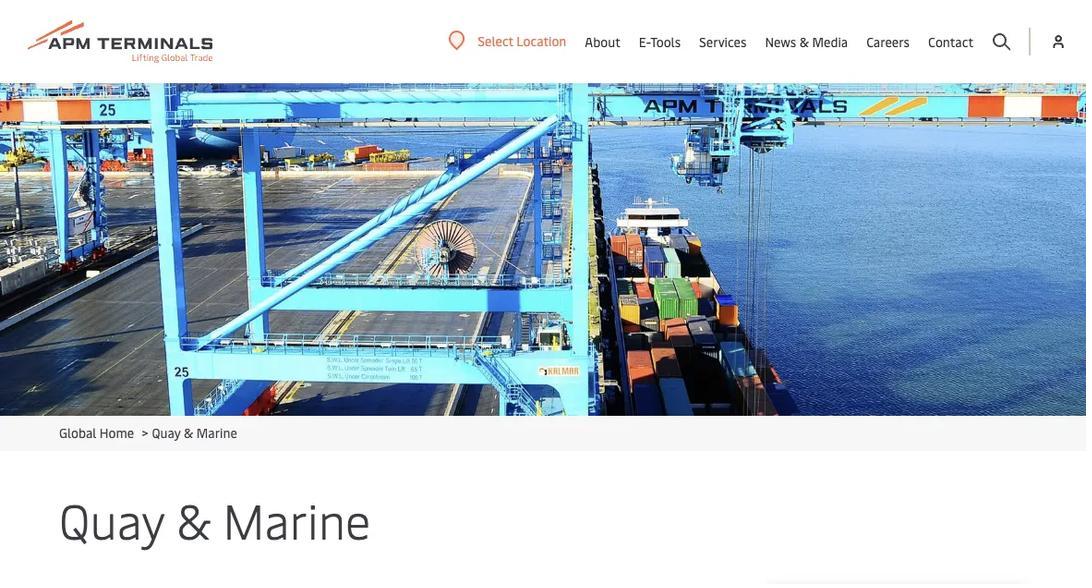 Task type: locate. For each thing, give the bounding box(es) containing it.
0 vertical spatial quay
[[152, 424, 181, 441]]

1 vertical spatial quay
[[59, 487, 164, 552]]

global
[[59, 424, 96, 441]]

home
[[100, 424, 134, 441]]

barge services at apm terminals image
[[0, 83, 1087, 416]]

1 vertical spatial &
[[176, 487, 211, 552]]

select
[[478, 32, 514, 49]]

quay right >
[[152, 424, 181, 441]]

marine
[[197, 424, 237, 441], [223, 487, 371, 552]]

global home > quay & marine
[[59, 424, 237, 441]]

quay & marine
[[59, 487, 371, 552]]

&
[[184, 424, 193, 441], [176, 487, 211, 552]]

quay
[[152, 424, 181, 441], [59, 487, 164, 552]]

select location
[[478, 32, 567, 49]]

quay down home
[[59, 487, 164, 552]]



Task type: describe. For each thing, give the bounding box(es) containing it.
location
[[517, 32, 567, 49]]

0 vertical spatial marine
[[197, 424, 237, 441]]

1 vertical spatial marine
[[223, 487, 371, 552]]

0 vertical spatial &
[[184, 424, 193, 441]]

global home link
[[59, 424, 134, 441]]

>
[[142, 424, 148, 441]]

select location button
[[449, 30, 567, 51]]



Task type: vqa. For each thing, say whether or not it's contained in the screenshot.
Way of Working (Lean)
no



